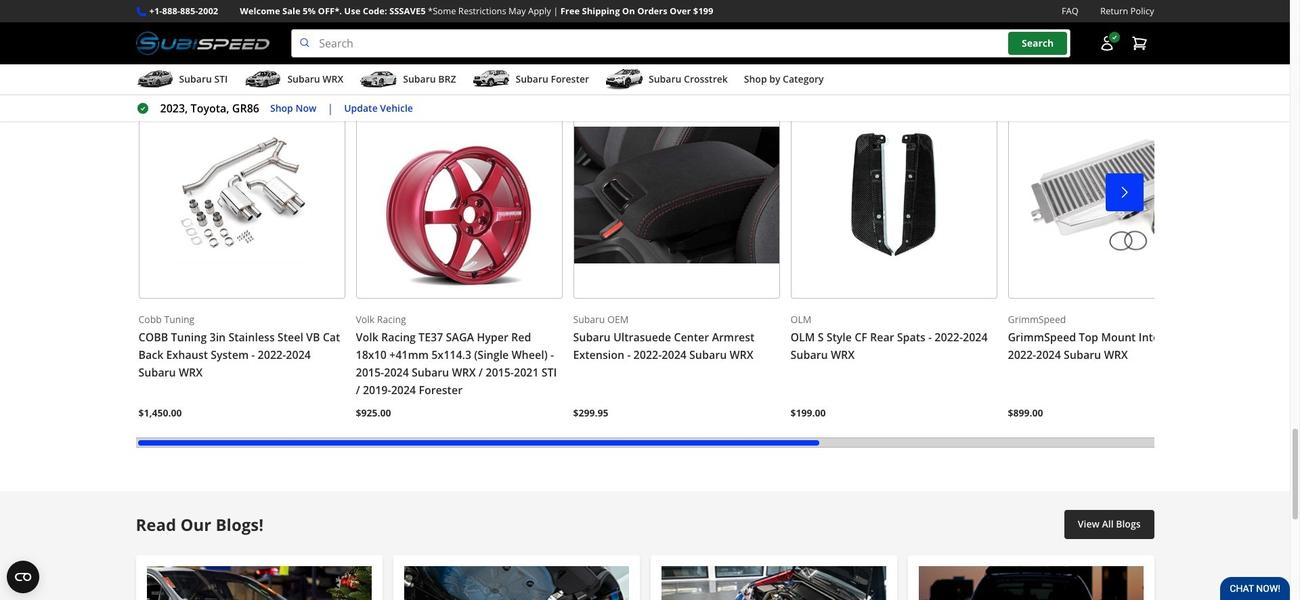 Task type: vqa. For each thing, say whether or not it's contained in the screenshot.
Subaru STI
no



Task type: describe. For each thing, give the bounding box(es) containing it.
wrx/sti engine bay image
[[661, 566, 886, 600]]

a subaru forester thumbnail image image
[[472, 69, 510, 89]]

grm113049 grimmspeed top mount intercooler 2022+ subaru wrx, image
[[1008, 92, 1215, 298]]

vlkwvdgy41ehr volk te37 saga hyper red 18x10 +41 - 2015+ wrx / 2015+ stix4, image
[[356, 92, 562, 298]]

wrx/sti aftermarket light image
[[919, 566, 1144, 600]]

a subaru wrx thumbnail image image
[[244, 69, 282, 89]]

wrx/sti interior image
[[147, 566, 371, 600]]

wrx/sti exhaust image
[[404, 566, 629, 600]]

subispeed logo image
[[136, 29, 270, 58]]

search input field
[[291, 29, 1070, 58]]

open widget image
[[7, 561, 39, 593]]

a subaru brz thumbnail image image
[[360, 69, 398, 89]]



Task type: locate. For each thing, give the bounding box(es) containing it.
a subaru crosstrek thumbnail image image
[[606, 69, 643, 89]]

cob516100 cobb tuning 3in stainless steel vb cat back exhaust system 22+ subaru wrx, image
[[139, 92, 345, 298]]

olmb.47011.1 olm s style carbon fiber rear spats - 2022+ subaru wrx, image
[[791, 92, 997, 298]]

a subaru sti thumbnail image image
[[136, 69, 174, 89]]

subj2010vc001 subaru ultrasuede center armrest extension - 2022+ subaru wrx, image
[[573, 92, 780, 298]]

button image
[[1099, 35, 1115, 52]]



